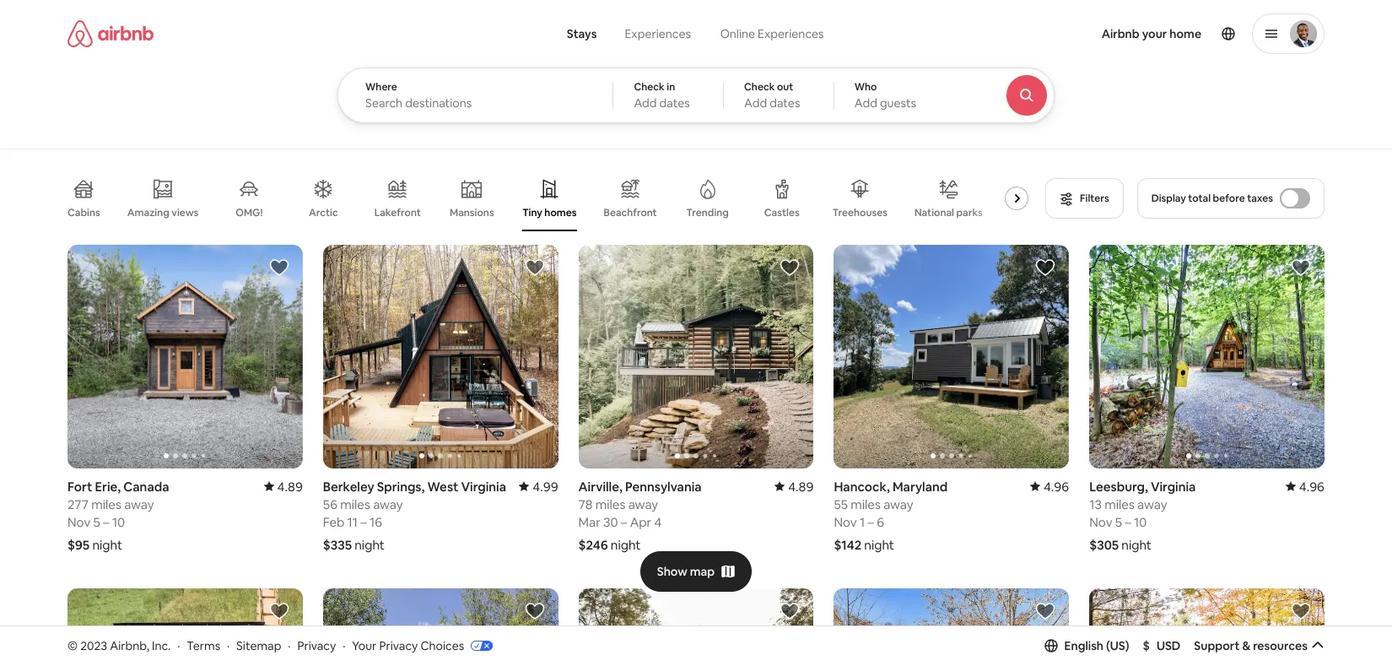 Task type: locate. For each thing, give the bounding box(es) containing it.
1 5 from the left
[[93, 514, 100, 530]]

4.96 out of 5 average rating image for hancock, maryland 55 miles away nov 1 – 6 $142 night
[[1031, 478, 1070, 495]]

1 miles from the left
[[91, 496, 121, 512]]

online experiences link
[[706, 17, 839, 51]]

3 away from the left
[[629, 496, 658, 512]]

profile element
[[865, 0, 1325, 68]]

10 down leesburg,
[[1135, 514, 1147, 530]]

privacy right "your"
[[379, 638, 418, 653]]

miles up 1
[[851, 496, 881, 512]]

miles for 78 miles away
[[596, 496, 626, 512]]

check for check in add dates
[[634, 80, 665, 94]]

2 privacy from the left
[[379, 638, 418, 653]]

1
[[860, 514, 865, 530]]

$246
[[579, 537, 608, 553]]

1 horizontal spatial 5
[[1116, 514, 1123, 530]]

1 · from the left
[[177, 638, 180, 653]]

4 miles from the left
[[851, 496, 881, 512]]

night inside berkeley springs, west virginia 56 miles away feb 11 – 16 $335 night
[[355, 537, 385, 553]]

· left "your"
[[343, 638, 346, 653]]

5 up $305
[[1116, 514, 1123, 530]]

display
[[1152, 192, 1187, 205]]

3 add from the left
[[855, 95, 878, 111]]

add to wishlist: shippensburg, pennsylvania image
[[269, 601, 289, 621]]

english (us) button
[[1045, 638, 1130, 653]]

4 night from the left
[[865, 537, 895, 553]]

– right 30
[[621, 514, 627, 530]]

berkeley springs, west virginia 56 miles away feb 11 – 16 $335 night
[[323, 478, 506, 553]]

check inside "check out add dates"
[[745, 80, 775, 94]]

3 · from the left
[[288, 638, 291, 653]]

away up 16
[[373, 496, 403, 512]]

(us)
[[1107, 638, 1130, 653]]

– inside "airville, pennsylvania 78 miles away mar 30 – apr 4 $246 night"
[[621, 514, 627, 530]]

– inside "fort erie, canada 277 miles away nov 5 – 10 $95 night"
[[103, 514, 109, 530]]

add inside "check out add dates"
[[745, 95, 767, 111]]

None search field
[[338, 0, 1101, 123]]

night down 16
[[355, 537, 385, 553]]

1 horizontal spatial virginia
[[1151, 479, 1196, 495]]

add to wishlist: hancock, maryland image
[[1036, 257, 1056, 278]]

1 check from the left
[[634, 80, 665, 94]]

0 horizontal spatial experiences
[[625, 26, 691, 41]]

your privacy choices
[[352, 638, 464, 653]]

3 miles from the left
[[596, 496, 626, 512]]

add down the online experiences
[[745, 95, 767, 111]]

terms
[[187, 638, 220, 653]]

maryland
[[893, 478, 948, 495]]

nov left 1
[[834, 514, 857, 530]]

night inside "fort erie, canada 277 miles away nov 5 – 10 $95 night"
[[92, 537, 122, 553]]

2 – from the left
[[361, 514, 367, 530]]

virginia
[[461, 478, 506, 495], [1151, 479, 1196, 495]]

dates down in
[[660, 95, 690, 111]]

1 – from the left
[[103, 514, 109, 530]]

west
[[428, 478, 459, 495]]

mansions
[[450, 206, 494, 219]]

4.89 out of 5 average rating image
[[775, 478, 814, 495]]

night down 6
[[865, 537, 895, 553]]

miles
[[91, 496, 121, 512], [340, 496, 370, 512], [596, 496, 626, 512], [851, 496, 881, 512], [1105, 496, 1135, 512]]

erie,
[[95, 478, 121, 495]]

dates inside check in add dates
[[660, 95, 690, 111]]

night right "$95"
[[92, 537, 122, 553]]

dates down out
[[770, 95, 801, 111]]

who add guests
[[855, 80, 917, 111]]

2 miles from the left
[[340, 496, 370, 512]]

3 – from the left
[[621, 514, 627, 530]]

0 horizontal spatial 4.96
[[1044, 478, 1070, 495]]

5 night from the left
[[1122, 537, 1152, 553]]

– down leesburg,
[[1125, 514, 1132, 530]]

©
[[68, 638, 78, 653]]

1 virginia from the left
[[461, 478, 506, 495]]

virginia inside berkeley springs, west virginia 56 miles away feb 11 – 16 $335 night
[[461, 478, 506, 495]]

16
[[370, 514, 382, 530]]

0 horizontal spatial nov
[[68, 514, 91, 530]]

1 horizontal spatial dates
[[770, 95, 801, 111]]

4.96 out of 5 average rating image
[[1031, 478, 1070, 495], [1286, 479, 1325, 495]]

· left privacy link
[[288, 638, 291, 653]]

$95
[[68, 537, 90, 553]]

0 horizontal spatial privacy
[[297, 638, 336, 653]]

· right inc.
[[177, 638, 180, 653]]

away inside hancock, maryland 55 miles away nov 1 – 6 $142 night
[[884, 496, 914, 512]]

1 4.89 from the left
[[277, 478, 303, 495]]

terms link
[[187, 638, 220, 653]]

10 inside 'leesburg, virginia 13 miles away nov 5 – 10 $305 night'
[[1135, 514, 1147, 530]]

virginia right leesburg,
[[1151, 479, 1196, 495]]

0 horizontal spatial check
[[634, 80, 665, 94]]

away inside berkeley springs, west virginia 56 miles away feb 11 – 16 $335 night
[[373, 496, 403, 512]]

add inside who add guests
[[855, 95, 878, 111]]

3 night from the left
[[611, 537, 641, 553]]

1 privacy from the left
[[297, 638, 336, 653]]

2 4.96 from the left
[[1300, 479, 1325, 495]]

virginia right west
[[461, 478, 506, 495]]

night
[[92, 537, 122, 553], [355, 537, 385, 553], [611, 537, 641, 553], [865, 537, 895, 553], [1122, 537, 1152, 553]]

$142
[[834, 537, 862, 553]]

privacy
[[297, 638, 336, 653], [379, 638, 418, 653]]

experiences right online
[[758, 26, 824, 41]]

2 check from the left
[[745, 80, 775, 94]]

2 horizontal spatial add
[[855, 95, 878, 111]]

78
[[579, 496, 593, 512]]

miles inside "airville, pennsylvania 78 miles away mar 30 – apr 4 $246 night"
[[596, 496, 626, 512]]

away inside "airville, pennsylvania 78 miles away mar 30 – apr 4 $246 night"
[[629, 496, 658, 512]]

2 night from the left
[[355, 537, 385, 553]]

privacy link
[[297, 638, 336, 653]]

1 nov from the left
[[68, 514, 91, 530]]

0 horizontal spatial 5
[[93, 514, 100, 530]]

4.96 out of 5 average rating image for leesburg, virginia 13 miles away nov 5 – 10 $305 night
[[1286, 479, 1325, 495]]

2 virginia from the left
[[1151, 479, 1196, 495]]

trending
[[687, 206, 729, 219]]

nov down the 13
[[1090, 514, 1113, 530]]

map
[[690, 564, 715, 579]]

– right 11 in the left of the page
[[361, 514, 367, 530]]

1 night from the left
[[92, 537, 122, 553]]

add to wishlist: fort erie, canada image
[[269, 257, 289, 278]]

group
[[68, 165, 1036, 231], [68, 245, 303, 468], [323, 245, 558, 468], [579, 245, 814, 468], [834, 245, 1070, 468], [1090, 245, 1325, 468], [68, 588, 303, 666], [323, 588, 558, 666], [579, 588, 814, 666], [834, 588, 1070, 666], [1090, 588, 1325, 666]]

4.99
[[533, 478, 558, 495]]

1 4.96 out of 5 average rating image from the left
[[1031, 478, 1070, 495]]

out
[[777, 80, 794, 94]]

$
[[1143, 638, 1150, 653]]

1 horizontal spatial add
[[745, 95, 767, 111]]

2023
[[80, 638, 107, 653]]

add to wishlist: shade gap, pennsylvania image
[[780, 601, 801, 621]]

2 add from the left
[[745, 95, 767, 111]]

2 horizontal spatial nov
[[1090, 514, 1113, 530]]

1 4.96 from the left
[[1044, 478, 1070, 495]]

2 5 from the left
[[1116, 514, 1123, 530]]

2 dates from the left
[[770, 95, 801, 111]]

2 away from the left
[[373, 496, 403, 512]]

miles for 55 miles away
[[851, 496, 881, 512]]

add to wishlist: mount jackson, virginia image
[[1292, 601, 1312, 621]]

11
[[347, 514, 358, 530]]

5 miles from the left
[[1105, 496, 1135, 512]]

– down erie,
[[103, 514, 109, 530]]

0 horizontal spatial 4.96 out of 5 average rating image
[[1031, 478, 1070, 495]]

springs,
[[377, 478, 425, 495]]

4.89 left hancock,
[[789, 478, 814, 495]]

1 away from the left
[[124, 496, 154, 512]]

0 horizontal spatial 4.89
[[277, 478, 303, 495]]

5 – from the left
[[1125, 514, 1132, 530]]

10 inside "fort erie, canada 277 miles away nov 5 – 10 $95 night"
[[112, 514, 125, 530]]

check inside check in add dates
[[634, 80, 665, 94]]

3 nov from the left
[[1090, 514, 1113, 530]]

2 10 from the left
[[1135, 514, 1147, 530]]

dates inside "check out add dates"
[[770, 95, 801, 111]]

4 – from the left
[[868, 514, 875, 530]]

hancock,
[[834, 478, 890, 495]]

away down the canada
[[124, 496, 154, 512]]

nov down 277
[[68, 514, 91, 530]]

miles up 30
[[596, 496, 626, 512]]

1 horizontal spatial privacy
[[379, 638, 418, 653]]

1 horizontal spatial 4.89
[[789, 478, 814, 495]]

resources
[[1254, 638, 1308, 653]]

check left in
[[634, 80, 665, 94]]

4.89 for airville, pennsylvania 78 miles away mar 30 – apr 4 $246 night
[[789, 478, 814, 495]]

miles up 11 in the left of the page
[[340, 496, 370, 512]]

away up apr
[[629, 496, 658, 512]]

miles down erie,
[[91, 496, 121, 512]]

home
[[1170, 26, 1202, 41]]

1 horizontal spatial 10
[[1135, 514, 1147, 530]]

10 down erie,
[[112, 514, 125, 530]]

0 horizontal spatial dates
[[660, 95, 690, 111]]

add down the experiences button
[[634, 95, 657, 111]]

0 horizontal spatial 10
[[112, 514, 125, 530]]

miles inside hancock, maryland 55 miles away nov 1 – 6 $142 night
[[851, 496, 881, 512]]

add
[[634, 95, 657, 111], [745, 95, 767, 111], [855, 95, 878, 111]]

56
[[323, 496, 338, 512]]

away down leesburg,
[[1138, 496, 1168, 512]]

add to wishlist: basye, virginia image
[[1036, 601, 1056, 621]]

1 experiences from the left
[[625, 26, 691, 41]]

1 horizontal spatial check
[[745, 80, 775, 94]]

add for check in add dates
[[634, 95, 657, 111]]

–
[[103, 514, 109, 530], [361, 514, 367, 530], [621, 514, 627, 530], [868, 514, 875, 530], [1125, 514, 1132, 530]]

dates for check out add dates
[[770, 95, 801, 111]]

1 10 from the left
[[112, 514, 125, 530]]

1 horizontal spatial experiences
[[758, 26, 824, 41]]

5 inside "fort erie, canada 277 miles away nov 5 – 10 $95 night"
[[93, 514, 100, 530]]

miles down leesburg,
[[1105, 496, 1135, 512]]

add for check out add dates
[[745, 95, 767, 111]]

4.96 for hancock, maryland 55 miles away nov 1 – 6 $142 night
[[1044, 478, 1070, 495]]

miles inside 'leesburg, virginia 13 miles away nov 5 – 10 $305 night'
[[1105, 496, 1135, 512]]

2 4.96 out of 5 average rating image from the left
[[1286, 479, 1325, 495]]

beachfront
[[604, 206, 657, 219]]

virginia inside 'leesburg, virginia 13 miles away nov 5 – 10 $305 night'
[[1151, 479, 1196, 495]]

show
[[657, 564, 688, 579]]

add down who
[[855, 95, 878, 111]]

nov
[[68, 514, 91, 530], [834, 514, 857, 530], [1090, 514, 1113, 530]]

away inside 'leesburg, virginia 13 miles away nov 5 – 10 $305 night'
[[1138, 496, 1168, 512]]

1 dates from the left
[[660, 95, 690, 111]]

privacy left "your"
[[297, 638, 336, 653]]

1 horizontal spatial nov
[[834, 514, 857, 530]]

1 horizontal spatial 4.96
[[1300, 479, 1325, 495]]

– right 1
[[868, 514, 875, 530]]

0 horizontal spatial virginia
[[461, 478, 506, 495]]

night down 30
[[611, 537, 641, 553]]

nov inside 'leesburg, virginia 13 miles away nov 5 – 10 $305 night'
[[1090, 514, 1113, 530]]

add inside check in add dates
[[634, 95, 657, 111]]

experiences up in
[[625, 26, 691, 41]]

6
[[877, 514, 885, 530]]

night right $305
[[1122, 537, 1152, 553]]

homes
[[545, 206, 577, 219]]

sitemap
[[236, 638, 281, 653]]

4.89 left berkeley on the bottom
[[277, 478, 303, 495]]

english (us)
[[1065, 638, 1130, 653]]

leesburg, virginia 13 miles away nov 5 – 10 $305 night
[[1090, 479, 1196, 553]]

5 away from the left
[[1138, 496, 1168, 512]]

4 away from the left
[[884, 496, 914, 512]]

check left out
[[745, 80, 775, 94]]

away for 13 miles away
[[1138, 496, 1168, 512]]

· right terms
[[227, 638, 230, 653]]

mar
[[579, 514, 601, 530]]

– inside hancock, maryland 55 miles away nov 1 – 6 $142 night
[[868, 514, 875, 530]]

away up 6
[[884, 496, 914, 512]]

– inside 'leesburg, virginia 13 miles away nov 5 – 10 $305 night'
[[1125, 514, 1132, 530]]

away
[[124, 496, 154, 512], [373, 496, 403, 512], [629, 496, 658, 512], [884, 496, 914, 512], [1138, 496, 1168, 512]]

total
[[1189, 192, 1211, 205]]

13
[[1090, 496, 1102, 512]]

airbnb your home
[[1102, 26, 1202, 41]]

2 experiences from the left
[[758, 26, 824, 41]]

nov inside hancock, maryland 55 miles away nov 1 – 6 $142 night
[[834, 514, 857, 530]]

2 nov from the left
[[834, 514, 857, 530]]

5 down erie,
[[93, 514, 100, 530]]

0 horizontal spatial add
[[634, 95, 657, 111]]

2 4.89 from the left
[[789, 478, 814, 495]]

&
[[1243, 638, 1251, 653]]

5 inside 'leesburg, virginia 13 miles away nov 5 – 10 $305 night'
[[1116, 514, 1123, 530]]

1 add from the left
[[634, 95, 657, 111]]

nov for nov 1 – 6
[[834, 514, 857, 530]]

nov inside "fort erie, canada 277 miles away nov 5 – 10 $95 night"
[[68, 514, 91, 530]]

4.96
[[1044, 478, 1070, 495], [1300, 479, 1325, 495]]

1 horizontal spatial 4.96 out of 5 average rating image
[[1286, 479, 1325, 495]]

10
[[112, 514, 125, 530], [1135, 514, 1147, 530]]



Task type: describe. For each thing, give the bounding box(es) containing it.
away for 55 miles away
[[884, 496, 914, 512]]

– for mar 30 – apr 4
[[621, 514, 627, 530]]

online
[[721, 26, 756, 41]]

your
[[352, 638, 377, 653]]

parks
[[957, 206, 983, 219]]

filters
[[1081, 192, 1110, 205]]

your privacy choices link
[[352, 638, 493, 654]]

group containing amazing views
[[68, 165, 1036, 231]]

Where field
[[366, 95, 586, 111]]

fort
[[68, 478, 92, 495]]

leesburg,
[[1090, 479, 1149, 495]]

english
[[1065, 638, 1104, 653]]

airbnb,
[[110, 638, 149, 653]]

add to wishlist: berkeley springs, west virginia image
[[525, 257, 545, 278]]

4.89 out of 5 average rating image
[[264, 478, 303, 495]]

4.89 for fort erie, canada 277 miles away nov 5 – 10 $95 night
[[277, 478, 303, 495]]

© 2023 airbnb, inc. ·
[[68, 638, 180, 653]]

airbnb your home link
[[1092, 16, 1212, 51]]

experiences inside button
[[625, 26, 691, 41]]

miles for 13 miles away
[[1105, 496, 1135, 512]]

support & resources
[[1195, 638, 1308, 653]]

show map button
[[640, 551, 752, 591]]

check for check out add dates
[[745, 80, 775, 94]]

your
[[1143, 26, 1168, 41]]

pennsylvania
[[625, 478, 702, 495]]

nov for nov 5 – 10
[[1090, 514, 1113, 530]]

night inside 'leesburg, virginia 13 miles away nov 5 – 10 $305 night'
[[1122, 537, 1152, 553]]

4 · from the left
[[343, 638, 346, 653]]

lakefront
[[375, 206, 421, 219]]

online experiences
[[721, 26, 824, 41]]

4.96 for leesburg, virginia 13 miles away nov 5 – 10 $305 night
[[1300, 479, 1325, 495]]

away for 78 miles away
[[629, 496, 658, 512]]

add to wishlist: leesburg, virginia image
[[1292, 257, 1312, 278]]

55
[[834, 496, 848, 512]]

airbnb
[[1102, 26, 1140, 41]]

night inside hancock, maryland 55 miles away nov 1 – 6 $142 night
[[865, 537, 895, 553]]

stays
[[567, 26, 597, 41]]

4
[[655, 514, 662, 530]]

hancock, maryland 55 miles away nov 1 – 6 $142 night
[[834, 478, 948, 553]]

castles
[[765, 206, 800, 219]]

fort erie, canada 277 miles away nov 5 – 10 $95 night
[[68, 478, 169, 553]]

arctic
[[309, 206, 338, 219]]

stays button
[[554, 17, 611, 51]]

add to wishlist: airville, pennsylvania image
[[780, 257, 801, 278]]

cabins
[[68, 206, 100, 219]]

support & resources button
[[1195, 638, 1325, 653]]

views
[[172, 206, 199, 219]]

choices
[[421, 638, 464, 653]]

stays tab panel
[[338, 68, 1101, 123]]

$ usd
[[1143, 638, 1181, 653]]

– for nov 5 – 10
[[1125, 514, 1132, 530]]

away inside "fort erie, canada 277 miles away nov 5 – 10 $95 night"
[[124, 496, 154, 512]]

2 · from the left
[[227, 638, 230, 653]]

– for nov 1 – 6
[[868, 514, 875, 530]]

none search field containing stays
[[338, 0, 1101, 123]]

berkeley
[[323, 478, 374, 495]]

filters button
[[1046, 178, 1124, 219]]

277
[[68, 496, 89, 512]]

treehouses
[[833, 206, 888, 219]]

miles inside berkeley springs, west virginia 56 miles away feb 11 – 16 $335 night
[[340, 496, 370, 512]]

check in add dates
[[634, 80, 690, 111]]

30
[[604, 514, 618, 530]]

amazing views
[[127, 206, 199, 219]]

usd
[[1157, 638, 1181, 653]]

tiny homes
[[523, 206, 577, 219]]

dates for check in add dates
[[660, 95, 690, 111]]

show map
[[657, 564, 715, 579]]

miles inside "fort erie, canada 277 miles away nov 5 – 10 $95 night"
[[91, 496, 121, 512]]

display total before taxes button
[[1138, 178, 1325, 219]]

support
[[1195, 638, 1240, 653]]

add to wishlist: ruckersville, virginia image
[[525, 601, 545, 621]]

4.99 out of 5 average rating image
[[519, 478, 558, 495]]

experiences button
[[611, 17, 706, 51]]

feb
[[323, 514, 345, 530]]

taxes
[[1248, 192, 1274, 205]]

airville, pennsylvania 78 miles away mar 30 – apr 4 $246 night
[[579, 478, 702, 553]]

apr
[[630, 514, 652, 530]]

where
[[366, 80, 397, 94]]

sitemap link
[[236, 638, 281, 653]]

$335
[[323, 537, 352, 553]]

airville,
[[579, 478, 623, 495]]

canada
[[123, 478, 169, 495]]

who
[[855, 80, 877, 94]]

$305
[[1090, 537, 1119, 553]]

terms · sitemap · privacy
[[187, 638, 336, 653]]

before
[[1214, 192, 1246, 205]]

inc.
[[152, 638, 171, 653]]

check out add dates
[[745, 80, 801, 111]]

– inside berkeley springs, west virginia 56 miles away feb 11 – 16 $335 night
[[361, 514, 367, 530]]

what can we help you find? tab list
[[554, 17, 706, 51]]

national
[[915, 206, 955, 219]]

in
[[667, 80, 675, 94]]

omg!
[[236, 206, 263, 219]]

national parks
[[915, 206, 983, 219]]

display total before taxes
[[1152, 192, 1274, 205]]

night inside "airville, pennsylvania 78 miles away mar 30 – apr 4 $246 night"
[[611, 537, 641, 553]]

amazing
[[127, 206, 169, 219]]

guests
[[880, 95, 917, 111]]



Task type: vqa. For each thing, say whether or not it's contained in the screenshot.
right 4:02
no



